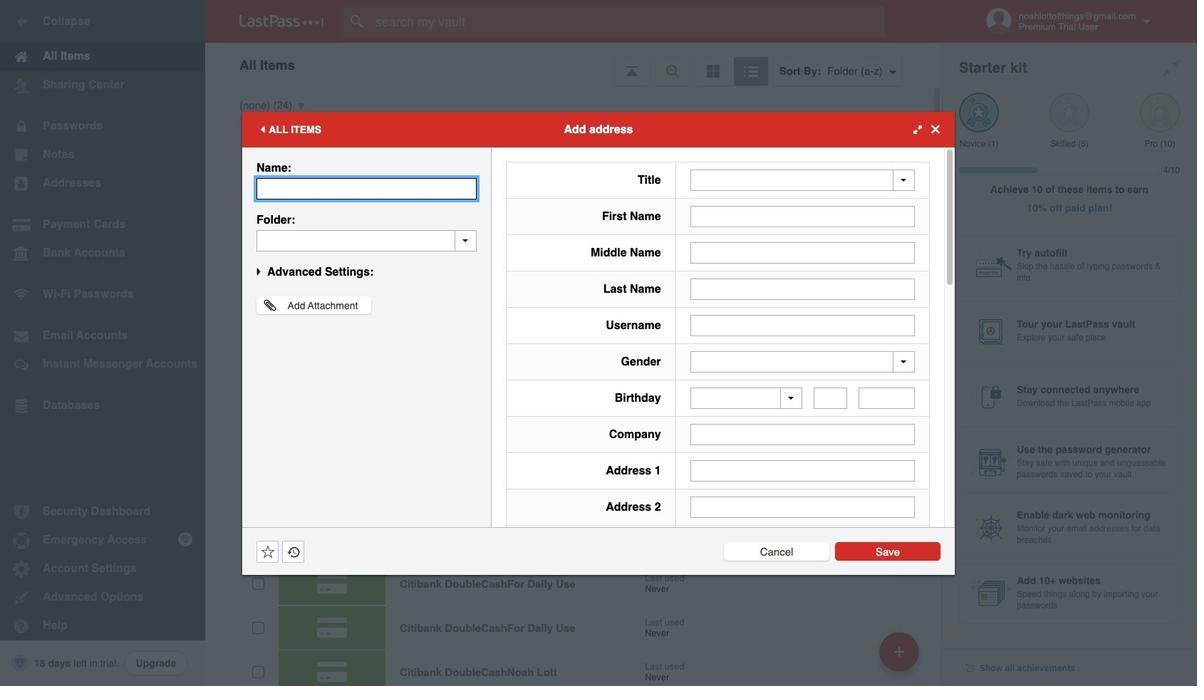 Task type: describe. For each thing, give the bounding box(es) containing it.
new item navigation
[[874, 628, 928, 686]]

vault options navigation
[[205, 43, 942, 86]]

Search search field
[[343, 6, 913, 37]]



Task type: vqa. For each thing, say whether or not it's contained in the screenshot.
Vault options navigation
yes



Task type: locate. For each thing, give the bounding box(es) containing it.
dialog
[[242, 112, 955, 686]]

None text field
[[690, 206, 915, 227], [257, 230, 477, 251], [690, 242, 915, 263], [690, 278, 915, 300], [690, 424, 915, 445], [690, 497, 915, 518], [690, 206, 915, 227], [257, 230, 477, 251], [690, 242, 915, 263], [690, 278, 915, 300], [690, 424, 915, 445], [690, 497, 915, 518]]

new item image
[[894, 647, 904, 657]]

main navigation navigation
[[0, 0, 205, 686]]

lastpass image
[[239, 15, 323, 28]]

None text field
[[257, 178, 477, 199], [690, 315, 915, 336], [814, 388, 847, 409], [859, 388, 915, 409], [690, 460, 915, 482], [257, 178, 477, 199], [690, 315, 915, 336], [814, 388, 847, 409], [859, 388, 915, 409], [690, 460, 915, 482]]

search my vault text field
[[343, 6, 913, 37]]



